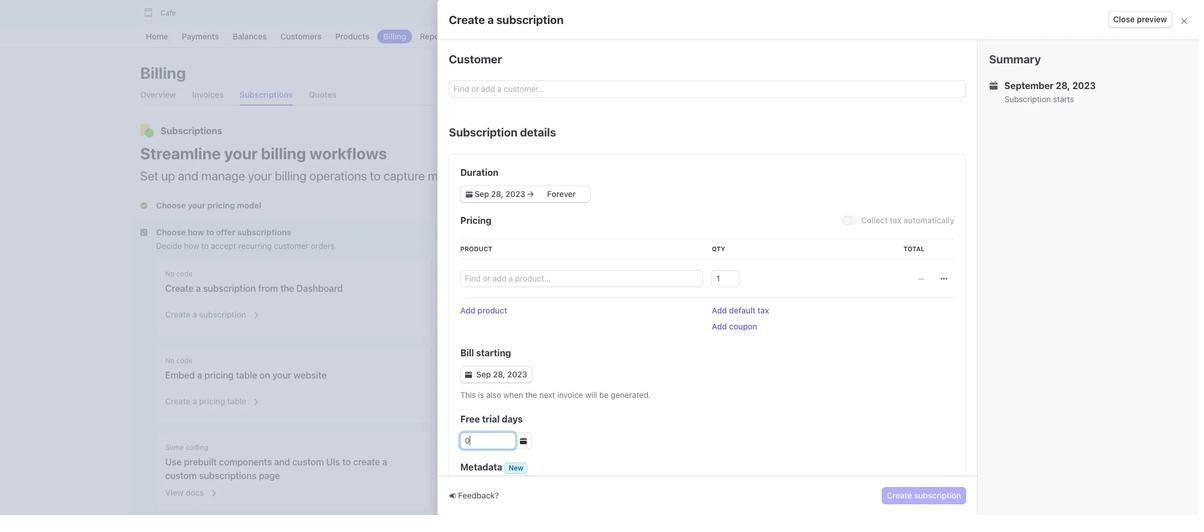 Task type: locate. For each thing, give the bounding box(es) containing it.
code inside the no code embed a pricing table on your website
[[176, 356, 193, 365]]

subscription
[[1005, 94, 1052, 104], [449, 126, 518, 139]]

your inside "no code share a payment link with your customers"
[[560, 283, 579, 294]]

view down this at the bottom left of page
[[449, 401, 467, 411]]

subscriptions,
[[801, 179, 853, 189]]

0 horizontal spatial the
[[281, 283, 294, 294]]

revenue inside the streamline your billing workflows set up and manage your billing operations to capture more revenue and accept recurring payments globally.
[[459, 168, 502, 183]]

payments up recovery,
[[960, 226, 996, 236]]

subscriptions down components
[[199, 471, 257, 481]]

0 vertical spatial docs
[[469, 401, 488, 411]]

no
[[165, 270, 175, 278], [449, 270, 458, 278], [165, 356, 175, 365]]

custom down use
[[165, 471, 197, 481]]

choose how to offer subscriptions button
[[140, 227, 294, 238]]

no up share
[[449, 270, 458, 278]]

how
[[188, 227, 204, 237], [184, 241, 199, 251]]

0 vertical spatial tax
[[890, 215, 902, 225]]

recognition.
[[822, 250, 866, 260]]

1 vertical spatial create a subscription
[[165, 310, 246, 319]]

to down choose how to offer subscriptions dropdown button
[[201, 241, 209, 251]]

2 horizontal spatial on
[[796, 226, 805, 236]]

28, for september
[[1056, 81, 1071, 91]]

0 vertical spatial subscriptions
[[237, 227, 291, 237]]

offer
[[449, 370, 471, 380]]

0 horizontal spatial billing
[[140, 63, 186, 82]]

revenue
[[459, 168, 502, 183], [956, 240, 985, 250], [790, 250, 820, 260]]

how inside dropdown button
[[188, 227, 204, 237]]

0 vertical spatial payment
[[483, 283, 520, 294]]

uis
[[326, 457, 340, 467]]

view docs button for prebuilt
[[158, 480, 218, 501]]

website
[[294, 370, 327, 380], [567, 370, 600, 380]]

subscription up duration
[[449, 126, 518, 139]]

table up create a pricing table button
[[236, 370, 257, 380]]

0 horizontal spatial invoice
[[558, 390, 583, 400]]

starter
[[811, 150, 837, 159]]

0 horizontal spatial view
[[165, 488, 184, 497]]

1 vertical spatial subscription
[[449, 126, 518, 139]]

1 vertical spatial accept
[[211, 241, 236, 251]]

0 vertical spatial 28,
[[1056, 81, 1071, 91]]

offer
[[855, 179, 873, 189], [216, 227, 235, 237]]

accept down 'choose how to offer subscriptions'
[[211, 241, 236, 251]]

revenue up "start date" field
[[459, 168, 502, 183]]

1 vertical spatial subscriptions
[[473, 370, 531, 380]]

tax inside button
[[758, 306, 770, 315]]

subscription inside no code create a subscription from the dashboard
[[203, 283, 256, 294]]

1 horizontal spatial manage
[[1004, 179, 1034, 189]]

add
[[461, 306, 476, 315], [712, 306, 727, 315], [712, 322, 727, 331]]

table
[[236, 370, 257, 380], [227, 396, 246, 406]]

0 horizontal spatial docs
[[186, 488, 204, 497]]

0 horizontal spatial 2023
[[508, 369, 527, 379]]

offer inside create subscriptions, offer trials or discounts, and effortlessly manage recurring billing.
[[855, 179, 873, 189]]

revenue left recovery,
[[956, 240, 985, 250]]

1 horizontal spatial on
[[533, 370, 543, 380]]

on inside 0.8% on recurring payments and one-time invoice payments automate quoting, subscription billing, invoicing, revenue recovery, and revenue recognition.
[[796, 226, 805, 236]]

create a subscription button
[[158, 302, 260, 323]]

0.8% on recurring payments and one-time invoice payments automate quoting, subscription billing, invoicing, revenue recovery, and revenue recognition.
[[774, 226, 1021, 260]]

0 vertical spatial pricing
[[205, 370, 234, 380]]

your
[[224, 144, 258, 163], [248, 168, 272, 183], [560, 283, 579, 294], [273, 370, 292, 380], [546, 370, 565, 380]]

28,
[[1056, 81, 1071, 91], [493, 369, 505, 379]]

1 payment from the top
[[483, 283, 520, 294]]

how for choose
[[188, 227, 204, 237]]

starting
[[476, 348, 511, 358]]

revenue down 0.8%
[[790, 250, 820, 260]]

add left coupon
[[712, 322, 727, 331]]

link up the 'create a payment link' button
[[522, 283, 537, 294]]

manage down streamline
[[201, 168, 245, 183]]

0 vertical spatial offer
[[855, 179, 873, 189]]

0 vertical spatial create subscription
[[944, 68, 1018, 78]]

view
[[449, 401, 467, 411], [165, 488, 184, 497]]

no down decide
[[165, 270, 175, 278]]

recurring up quoting,
[[807, 226, 841, 236]]

0.8%
[[774, 226, 793, 236]]

customer
[[274, 241, 309, 251]]

pricing up create a pricing table button
[[205, 370, 234, 380]]

0 vertical spatial view docs button
[[442, 393, 502, 414]]

2023 for sep
[[508, 369, 527, 379]]

2 payment from the top
[[483, 310, 516, 319]]

1 vertical spatial offer
[[216, 227, 235, 237]]

table inside button
[[227, 396, 246, 406]]

to inside some coding use prebuilt components and custom uis to create a custom subscriptions page
[[343, 457, 351, 467]]

1 vertical spatial invoice
[[558, 390, 583, 400]]

and down "collect"
[[881, 226, 895, 236]]

28, right sep
[[493, 369, 505, 379]]

code for embed
[[176, 356, 193, 365]]

create
[[353, 457, 380, 467]]

0 vertical spatial link
[[522, 283, 537, 294]]

no up embed
[[165, 356, 175, 365]]

custom
[[292, 457, 324, 467], [165, 471, 197, 481]]

0 vertical spatial subscription
[[1005, 94, 1052, 104]]

code up embed
[[176, 356, 193, 365]]

operations
[[310, 168, 367, 183]]

tax right default
[[758, 306, 770, 315]]

0 vertical spatial the
[[281, 283, 294, 294]]

0 horizontal spatial with
[[539, 283, 557, 294]]

0 vertical spatial 2023
[[1073, 81, 1096, 91]]

the right from
[[281, 283, 294, 294]]

a inside some coding use prebuilt components and custom uis to create a custom subscriptions page
[[383, 457, 388, 467]]

0 horizontal spatial create a subscription
[[165, 310, 246, 319]]

0 horizontal spatial subscription
[[449, 126, 518, 139]]

to
[[370, 168, 381, 183], [206, 227, 214, 237], [201, 241, 209, 251], [343, 457, 351, 467]]

free trial days
[[461, 414, 523, 424]]

custom left uis
[[292, 457, 324, 467]]

with up be
[[602, 370, 620, 380]]

how right choose
[[188, 227, 204, 237]]

september 28, 2023 subscription starts
[[1005, 81, 1096, 104]]

1 horizontal spatial offer
[[855, 179, 873, 189]]

None text field
[[712, 271, 740, 287]]

close
[[1114, 14, 1136, 24]]

1 horizontal spatial create a subscription
[[449, 13, 564, 26]]

1 horizontal spatial 28,
[[1056, 81, 1071, 91]]

no for embed a pricing table on your website
[[165, 356, 175, 365]]

decide
[[156, 241, 182, 251]]

to inside the streamline your billing workflows set up and manage your billing operations to capture more revenue and accept recurring payments globally.
[[370, 168, 381, 183]]

no inside the no code embed a pricing table on your website
[[165, 356, 175, 365]]

billing
[[261, 144, 306, 163], [275, 168, 307, 183]]

0 horizontal spatial tax
[[758, 306, 770, 315]]

recurring inside create subscriptions, offer trials or discounts, and effortlessly manage recurring billing.
[[774, 189, 808, 199]]

1 horizontal spatial 2023
[[1073, 81, 1096, 91]]

payment inside the 'create a payment link' button
[[483, 310, 516, 319]]

this
[[461, 390, 476, 400]]

accept inside the streamline your billing workflows set up and manage your billing operations to capture more revenue and accept recurring payments globally.
[[528, 168, 565, 183]]

add for add coupon
[[712, 322, 727, 331]]

low code offer subscriptions on your website with a checkout integration
[[449, 356, 670, 394]]

how for decide
[[184, 241, 199, 251]]

Find or add a product… text field
[[461, 271, 703, 287]]

generated.
[[611, 390, 651, 400]]

2023 inside september 28, 2023 subscription starts
[[1073, 81, 1096, 91]]

1 vertical spatial link
[[518, 310, 531, 319]]

svg image
[[466, 191, 473, 198], [465, 371, 472, 378]]

2 horizontal spatial payments
[[960, 226, 996, 236]]

1 horizontal spatial website
[[567, 370, 600, 380]]

page
[[259, 471, 280, 481]]

code up share
[[460, 270, 476, 278]]

new
[[509, 464, 524, 472]]

svg image down duration
[[466, 191, 473, 198]]

0 horizontal spatial payments
[[620, 168, 674, 183]]

1 vertical spatial billing
[[275, 168, 307, 183]]

add for add default tax
[[712, 306, 727, 315]]

recurring up "end date" field
[[568, 168, 617, 183]]

code for share
[[460, 270, 476, 278]]

and right discounts,
[[945, 179, 959, 189]]

integration
[[449, 384, 495, 394]]

offer left trials
[[855, 179, 873, 189]]

billing.
[[810, 189, 834, 199]]

0 horizontal spatial view docs button
[[158, 480, 218, 501]]

tax up one- in the right top of the page
[[890, 215, 902, 225]]

1 vertical spatial 28,
[[493, 369, 505, 379]]

quoting,
[[812, 240, 843, 250]]

1 vertical spatial billing
[[786, 150, 809, 159]]

choose how to offer subscriptions
[[156, 227, 291, 237]]

0 vertical spatial accept
[[528, 168, 565, 183]]

the
[[281, 283, 294, 294], [526, 390, 538, 400]]

0 horizontal spatial offer
[[216, 227, 235, 237]]

tax
[[890, 215, 902, 225], [758, 306, 770, 315]]

1 horizontal spatial with
[[602, 370, 620, 380]]

customers
[[581, 283, 626, 294]]

docs
[[469, 401, 488, 411], [186, 488, 204, 497]]

view down use
[[165, 488, 184, 497]]

pricing
[[205, 370, 234, 380], [199, 396, 225, 406]]

with inside "no code share a payment link with your customers"
[[539, 283, 557, 294]]

1 vertical spatial 2023
[[508, 369, 527, 379]]

and up page
[[274, 457, 290, 467]]

offer up decide how to accept recurring customer orders. at top left
[[216, 227, 235, 237]]

add product
[[461, 306, 508, 315]]

1 horizontal spatial invoice
[[932, 226, 958, 236]]

0 horizontal spatial revenue
[[459, 168, 502, 183]]

2023 up starts
[[1073, 81, 1096, 91]]

no inside "no code share a payment link with your customers"
[[449, 270, 458, 278]]

free
[[461, 414, 480, 424]]

1 vertical spatial docs
[[186, 488, 204, 497]]

billing for billing starter
[[786, 150, 809, 159]]

0 horizontal spatial 28,
[[493, 369, 505, 379]]

billing
[[140, 63, 186, 82], [786, 150, 809, 159]]

docs down is
[[469, 401, 488, 411]]

to left capture
[[370, 168, 381, 183]]

embed
[[165, 370, 195, 380]]

1 website from the left
[[294, 370, 327, 380]]

1 vertical spatial custom
[[165, 471, 197, 481]]

a inside low code offer subscriptions on your website with a checkout integration
[[623, 370, 628, 380]]

subscriptions
[[237, 227, 291, 237], [473, 370, 531, 380], [199, 471, 257, 481]]

create subscription inside create subscription button
[[887, 491, 962, 500]]

0 horizontal spatial accept
[[211, 241, 236, 251]]

link inside button
[[518, 310, 531, 319]]

view docs down use
[[165, 488, 204, 497]]

1 vertical spatial create subscription
[[887, 491, 962, 500]]

a inside 'button'
[[193, 310, 197, 319]]

2 vertical spatial subscriptions
[[199, 471, 257, 481]]

code inside "no code share a payment link with your customers"
[[460, 270, 476, 278]]

on
[[796, 226, 805, 236], [260, 370, 270, 380], [533, 370, 543, 380]]

code inside no code create a subscription from the dashboard
[[176, 270, 193, 278]]

1 vertical spatial view
[[165, 488, 184, 497]]

subscription down september on the top right
[[1005, 94, 1052, 104]]

view docs
[[449, 401, 488, 411], [165, 488, 204, 497]]

0 horizontal spatial on
[[260, 370, 270, 380]]

subscriptions up decide how to accept recurring customer orders. at top left
[[237, 227, 291, 237]]

manage inside the streamline your billing workflows set up and manage your billing operations to capture more revenue and accept recurring payments globally.
[[201, 168, 245, 183]]

trials
[[875, 179, 893, 189]]

invoice up the invoicing,
[[932, 226, 958, 236]]

subscription inside 0.8% on recurring payments and one-time invoice payments automate quoting, subscription billing, invoicing, revenue recovery, and revenue recognition.
[[845, 240, 890, 250]]

invoice left will
[[558, 390, 583, 400]]

create subscription inside create subscription link
[[944, 68, 1018, 78]]

payment
[[483, 283, 520, 294], [483, 310, 516, 319]]

some coding use prebuilt components and custom uis to create a custom subscriptions page
[[165, 443, 388, 481]]

add inside button
[[712, 322, 727, 331]]

28, inside button
[[493, 369, 505, 379]]

the inside no code create a subscription from the dashboard
[[281, 283, 294, 294]]

0 vertical spatial how
[[188, 227, 204, 237]]

payments left globally.
[[620, 168, 674, 183]]

and right up
[[178, 168, 199, 183]]

manage right effortlessly
[[1004, 179, 1034, 189]]

no inside no code create a subscription from the dashboard
[[165, 270, 175, 278]]

link right product
[[518, 310, 531, 319]]

table down the no code embed a pricing table on your website
[[227, 396, 246, 406]]

2023 inside button
[[508, 369, 527, 379]]

1 vertical spatial pricing
[[199, 396, 225, 406]]

1 vertical spatial tax
[[758, 306, 770, 315]]

how right decide
[[184, 241, 199, 251]]

no code embed a pricing table on your website
[[165, 356, 327, 380]]

add down share
[[461, 306, 476, 315]]

code inside low code offer subscriptions on your website with a checkout integration
[[464, 356, 480, 365]]

1 horizontal spatial accept
[[528, 168, 565, 183]]

view docs button for subscriptions
[[442, 393, 502, 414]]

2023 up when
[[508, 369, 527, 379]]

None number field
[[461, 433, 515, 449]]

1 vertical spatial table
[[227, 396, 246, 406]]

the left next
[[526, 390, 538, 400]]

1 horizontal spatial custom
[[292, 457, 324, 467]]

0 vertical spatial billing
[[140, 63, 186, 82]]

svg image up the "integration"
[[465, 371, 472, 378]]

0 vertical spatial invoice
[[932, 226, 958, 236]]

create subscription for create subscription button
[[887, 491, 962, 500]]

subscriptions up also
[[473, 370, 531, 380]]

accept up "end date" field
[[528, 168, 565, 183]]

with inside low code offer subscriptions on your website with a checkout integration
[[602, 370, 620, 380]]

no for share a payment link with your customers
[[449, 270, 458, 278]]

to up decide how to accept recurring customer orders. at top left
[[206, 227, 214, 237]]

0 vertical spatial table
[[236, 370, 257, 380]]

add default tax
[[712, 306, 770, 315]]

create a subscription
[[449, 13, 564, 26], [165, 310, 246, 319]]

payments down "collect"
[[843, 226, 879, 236]]

1 vertical spatial with
[[602, 370, 620, 380]]

0 horizontal spatial view docs
[[165, 488, 204, 497]]

on inside low code offer subscriptions on your website with a checkout integration
[[533, 370, 543, 380]]

1 horizontal spatial view docs button
[[442, 393, 502, 414]]

more
[[428, 168, 456, 183]]

2 website from the left
[[567, 370, 600, 380]]

1 vertical spatial how
[[184, 241, 199, 251]]

view docs down this at the bottom left of page
[[449, 401, 488, 411]]

create inside create subscriptions, offer trials or discounts, and effortlessly manage recurring billing.
[[774, 179, 799, 189]]

1 horizontal spatial the
[[526, 390, 538, 400]]

recurring left billing.
[[774, 189, 808, 199]]

recurring inside 0.8% on recurring payments and one-time invoice payments automate quoting, subscription billing, invoicing, revenue recovery, and revenue recognition.
[[807, 226, 841, 236]]

2 horizontal spatial revenue
[[956, 240, 985, 250]]

1 vertical spatial payment
[[483, 310, 516, 319]]

website inside the no code embed a pricing table on your website
[[294, 370, 327, 380]]

add default tax button
[[712, 305, 770, 316]]

a inside no code create a subscription from the dashboard
[[196, 283, 201, 294]]

28, for sep
[[493, 369, 505, 379]]

0 vertical spatial with
[[539, 283, 557, 294]]

recurring inside the streamline your billing workflows set up and manage your billing operations to capture more revenue and accept recurring payments globally.
[[568, 168, 617, 183]]

recurring down 'choose how to offer subscriptions'
[[238, 241, 272, 251]]

1 horizontal spatial view docs
[[449, 401, 488, 411]]

manage
[[201, 168, 245, 183], [1004, 179, 1034, 189]]

docs down prebuilt
[[186, 488, 204, 497]]

1 horizontal spatial subscription
[[1005, 94, 1052, 104]]

add up add coupon
[[712, 306, 727, 315]]

invoicing,
[[919, 240, 954, 250]]

code right "low"
[[464, 356, 480, 365]]

with left customers in the bottom of the page
[[539, 283, 557, 294]]

0 horizontal spatial manage
[[201, 168, 245, 183]]

pricing down the no code embed a pricing table on your website
[[199, 396, 225, 406]]

subscription
[[497, 13, 564, 26], [971, 68, 1018, 78], [845, 240, 890, 250], [203, 283, 256, 294], [199, 310, 246, 319], [915, 491, 962, 500]]

code down decide
[[176, 270, 193, 278]]

view docs button
[[442, 393, 502, 414], [158, 480, 218, 501]]

28, up starts
[[1056, 81, 1071, 91]]

0 horizontal spatial website
[[294, 370, 327, 380]]

28, inside september 28, 2023 subscription starts
[[1056, 81, 1071, 91]]

1 horizontal spatial billing
[[786, 150, 809, 159]]

1 vertical spatial svg image
[[465, 371, 472, 378]]

1 vertical spatial view docs button
[[158, 480, 218, 501]]

discounts,
[[905, 179, 943, 189]]

0 vertical spatial view
[[449, 401, 467, 411]]

to right uis
[[343, 457, 351, 467]]



Task type: vqa. For each thing, say whether or not it's contained in the screenshot.


Task type: describe. For each thing, give the bounding box(es) containing it.
end date field
[[535, 188, 588, 200]]

also
[[487, 390, 502, 400]]

prebuilt
[[184, 457, 217, 467]]

svg image inside the sep 28, 2023 button
[[465, 371, 472, 378]]

revenue for streamline your billing workflows
[[459, 168, 502, 183]]

table inside the no code embed a pricing table on your website
[[236, 370, 257, 380]]

1 vertical spatial the
[[526, 390, 538, 400]]

no code create a subscription from the dashboard
[[165, 270, 343, 294]]

on inside the no code embed a pricing table on your website
[[260, 370, 270, 380]]

bill  starting
[[461, 348, 511, 358]]

trial
[[482, 414, 500, 424]]

automatically
[[904, 215, 955, 225]]

a inside "no code share a payment link with your customers"
[[476, 283, 481, 294]]

and inside some coding use prebuilt components and custom uis to create a custom subscriptions page
[[274, 457, 290, 467]]

feedback? button
[[449, 490, 499, 501]]

qty
[[712, 245, 726, 252]]

pricing inside the no code embed a pricing table on your website
[[205, 370, 234, 380]]

add coupon
[[712, 322, 758, 331]]

offer inside dropdown button
[[216, 227, 235, 237]]

feedback?
[[458, 491, 499, 500]]

1 vertical spatial view docs
[[165, 488, 204, 497]]

close preview
[[1114, 14, 1168, 24]]

choose
[[156, 227, 186, 237]]

no code share a payment link with your customers
[[449, 270, 626, 294]]

code for create
[[176, 270, 193, 278]]

starts
[[1054, 94, 1075, 104]]

0 vertical spatial billing
[[261, 144, 306, 163]]

set
[[140, 168, 158, 183]]

a inside the no code embed a pricing table on your website
[[197, 370, 202, 380]]

time
[[914, 226, 930, 236]]

when
[[504, 390, 523, 400]]

this is also when the next invoice will be generated.
[[461, 390, 651, 400]]

no for create a subscription from the dashboard
[[165, 270, 175, 278]]

bill
[[461, 348, 474, 358]]

globally.
[[676, 168, 721, 183]]

subscriptions inside dropdown button
[[237, 227, 291, 237]]

recovery,
[[987, 240, 1021, 250]]

capture
[[384, 168, 425, 183]]

0 vertical spatial view docs
[[449, 401, 488, 411]]

1 horizontal spatial tax
[[890, 215, 902, 225]]

subscription details
[[449, 126, 556, 139]]

0 horizontal spatial custom
[[165, 471, 197, 481]]

create inside no code create a subscription from the dashboard
[[165, 283, 194, 294]]

add coupon button
[[712, 321, 758, 332]]

subscriptions
[[161, 126, 222, 136]]

share
[[449, 283, 473, 294]]

preview
[[1138, 14, 1168, 24]]

next
[[540, 390, 556, 400]]

from
[[258, 283, 278, 294]]

up
[[161, 168, 175, 183]]

your inside the no code embed a pricing table on your website
[[273, 370, 292, 380]]

0 vertical spatial custom
[[292, 457, 324, 467]]

website inside low code offer subscriptions on your website with a checkout integration
[[567, 370, 600, 380]]

1 horizontal spatial revenue
[[790, 250, 820, 260]]

1 horizontal spatial view
[[449, 401, 467, 411]]

to inside dropdown button
[[206, 227, 214, 237]]

sep 28, 2023
[[477, 369, 527, 379]]

sep
[[477, 369, 491, 379]]

2023 for september
[[1073, 81, 1096, 91]]

orders.
[[311, 241, 337, 251]]

subscription inside 'button'
[[199, 310, 246, 319]]

invoice inside 0.8% on recurring payments and one-time invoice payments automate quoting, subscription billing, invoicing, revenue recovery, and revenue recognition.
[[932, 226, 958, 236]]

create subscription button
[[883, 488, 966, 504]]

streamline
[[140, 144, 221, 163]]

billing,
[[892, 240, 917, 250]]

create a subscription inside the create a subscription 'button'
[[165, 310, 246, 319]]

checkout
[[630, 370, 670, 380]]

duration
[[461, 167, 499, 178]]

manage inside create subscriptions, offer trials or discounts, and effortlessly manage recurring billing.
[[1004, 179, 1034, 189]]

and up "start date" field
[[505, 168, 525, 183]]

product
[[461, 245, 493, 252]]

billing starter
[[786, 150, 837, 159]]

code for offer
[[464, 356, 480, 365]]

product
[[478, 306, 508, 315]]

is
[[478, 390, 484, 400]]

one-
[[897, 226, 914, 236]]

create a payment link button
[[442, 302, 545, 323]]

metadata
[[461, 462, 503, 472]]

Find or add a customer… text field
[[449, 81, 966, 97]]

subscription inside button
[[915, 491, 962, 500]]

and inside create subscriptions, offer trials or discounts, and effortlessly manage recurring billing.
[[945, 179, 959, 189]]

coding
[[186, 443, 208, 452]]

summary
[[990, 53, 1042, 66]]

create subscriptions, offer trials or discounts, and effortlessly manage recurring billing.
[[774, 179, 1034, 199]]

subscriptions inside low code offer subscriptions on your website with a checkout integration
[[473, 370, 531, 380]]

payments inside the streamline your billing workflows set up and manage your billing operations to capture more revenue and accept recurring payments globally.
[[620, 168, 674, 183]]

be
[[600, 390, 609, 400]]

sep 28, 2023 button
[[461, 367, 532, 383]]

customer
[[449, 53, 502, 66]]

default
[[729, 306, 756, 315]]

payment inside "no code share a payment link with your customers"
[[483, 283, 520, 294]]

pricing inside button
[[199, 396, 225, 406]]

dashboard
[[297, 283, 343, 294]]

components
[[219, 457, 272, 467]]

collect
[[862, 215, 888, 225]]

subscription inside september 28, 2023 subscription starts
[[1005, 94, 1052, 104]]

collect tax automatically
[[862, 215, 955, 225]]

low
[[449, 356, 462, 365]]

link inside "no code share a payment link with your customers"
[[522, 283, 537, 294]]

and down 0.8%
[[774, 250, 788, 260]]

workflows
[[310, 144, 387, 163]]

details
[[520, 126, 556, 139]]

september
[[1005, 81, 1054, 91]]

add product button
[[461, 305, 508, 316]]

or
[[895, 179, 903, 189]]

create a pricing table button
[[158, 389, 261, 409]]

revenue for 0.8% on recurring payments and one-time invoice payments
[[956, 240, 985, 250]]

create a payment link
[[449, 310, 531, 319]]

add for add product
[[461, 306, 476, 315]]

create subscription link
[[928, 65, 1037, 81]]

svg image
[[941, 275, 948, 282]]

streamline your billing workflows set up and manage your billing operations to capture more revenue and accept recurring payments globally.
[[140, 144, 721, 183]]

automate
[[774, 240, 810, 250]]

1 horizontal spatial payments
[[843, 226, 879, 236]]

1 horizontal spatial docs
[[469, 401, 488, 411]]

0 vertical spatial create a subscription
[[449, 13, 564, 26]]

days
[[502, 414, 523, 424]]

some
[[165, 443, 184, 452]]

decide how to accept recurring customer orders.
[[156, 241, 337, 251]]

your inside low code offer subscriptions on your website with a checkout integration
[[546, 370, 565, 380]]

create subscription for create subscription link
[[944, 68, 1018, 78]]

pricing
[[461, 215, 492, 226]]

create inside 'button'
[[165, 310, 191, 319]]

effortlessly
[[961, 179, 1002, 189]]

start date field
[[474, 188, 527, 200]]

billing for billing
[[140, 63, 186, 82]]

—
[[918, 274, 925, 283]]

coupon
[[729, 322, 758, 331]]

subscriptions inside some coding use prebuilt components and custom uis to create a custom subscriptions page
[[199, 471, 257, 481]]

use
[[165, 457, 182, 467]]

0 vertical spatial svg image
[[466, 191, 473, 198]]



